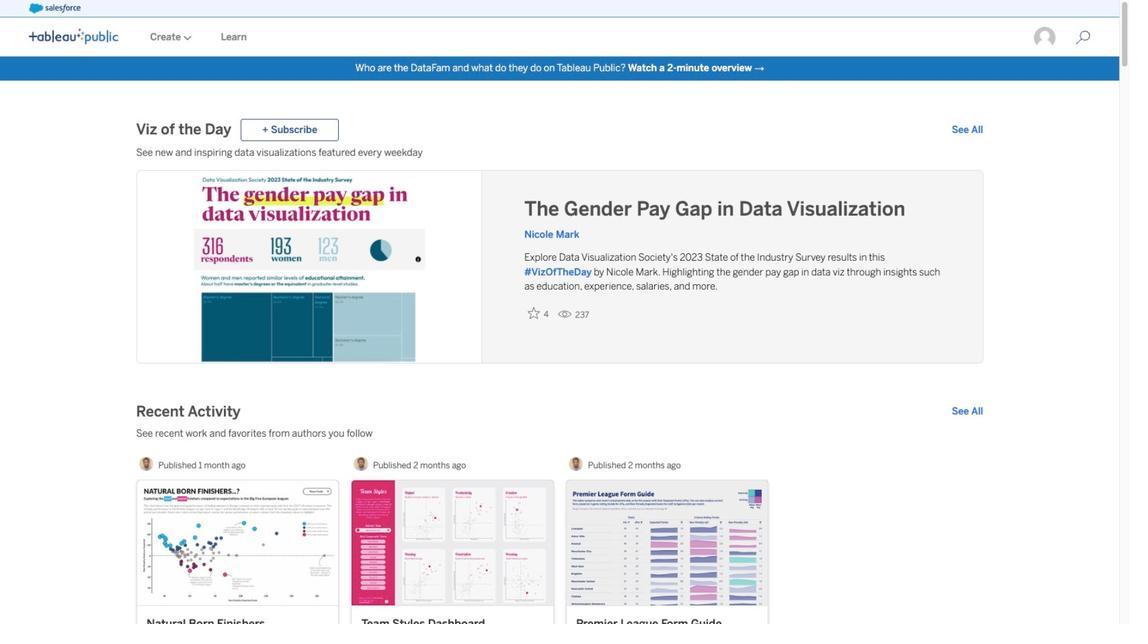 Task type: locate. For each thing, give the bounding box(es) containing it.
ben norland image
[[569, 457, 583, 472]]

Add Favorite button
[[524, 304, 554, 324]]

0 horizontal spatial workbook thumbnail image
[[137, 481, 338, 606]]

viz of the day heading
[[136, 121, 231, 140]]

ben norland image
[[139, 457, 154, 472], [354, 457, 368, 472]]

1 ben norland image from the left
[[139, 457, 154, 472]]

3 workbook thumbnail image from the left
[[567, 481, 768, 606]]

2 ben norland image from the left
[[354, 457, 368, 472]]

salesforce logo image
[[29, 4, 81, 13]]

1 horizontal spatial workbook thumbnail image
[[352, 481, 553, 606]]

see recent work and favorites from authors you follow element
[[136, 427, 984, 441]]

2 horizontal spatial workbook thumbnail image
[[567, 481, 768, 606]]

add favorite image
[[528, 308, 540, 320]]

see all recent activity element
[[952, 405, 984, 420]]

workbook thumbnail image
[[137, 481, 338, 606], [352, 481, 553, 606], [567, 481, 768, 606]]

1 horizontal spatial ben norland image
[[354, 457, 368, 472]]

tableau public viz of the day image
[[137, 171, 482, 365]]

0 horizontal spatial ben norland image
[[139, 457, 154, 472]]



Task type: describe. For each thing, give the bounding box(es) containing it.
ben norland image for first workbook thumbnail
[[139, 457, 154, 472]]

see all viz of the day element
[[952, 123, 984, 137]]

ben norland image for second workbook thumbnail from left
[[354, 457, 368, 472]]

logo image
[[29, 29, 119, 44]]

gary.orlando image
[[1034, 26, 1057, 49]]

create image
[[181, 36, 192, 40]]

2 workbook thumbnail image from the left
[[352, 481, 553, 606]]

recent activity heading
[[136, 403, 241, 422]]

1 workbook thumbnail image from the left
[[137, 481, 338, 606]]

go to search image
[[1062, 30, 1105, 45]]

see new and inspiring data visualizations featured every weekday element
[[136, 146, 984, 161]]



Task type: vqa. For each thing, say whether or not it's contained in the screenshot.
Add Favorite ICON
yes



